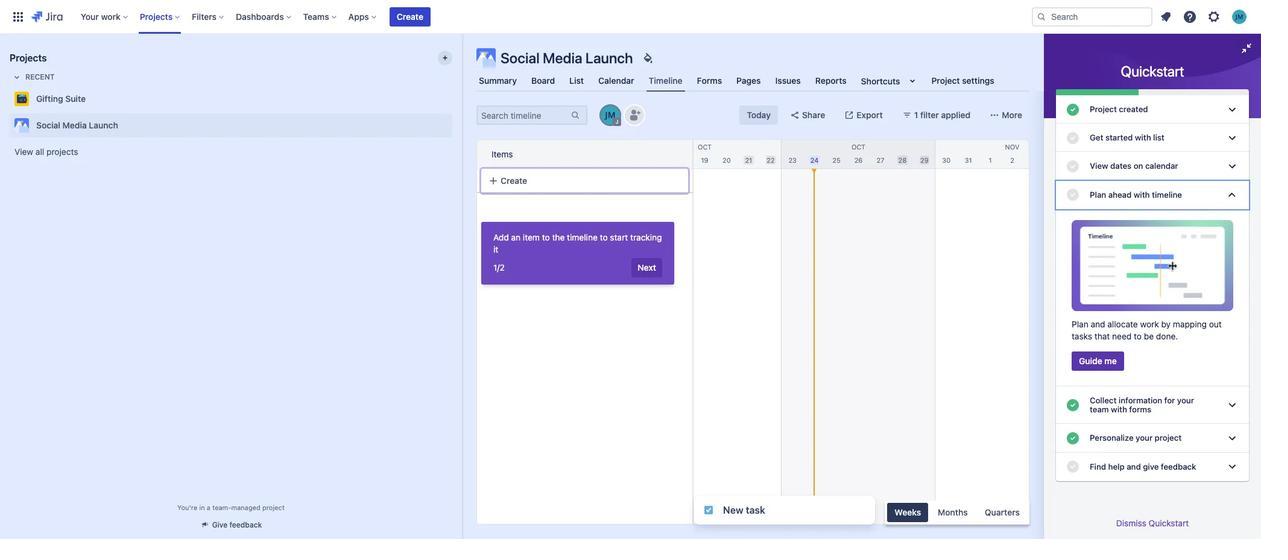 Task type: locate. For each thing, give the bounding box(es) containing it.
0 vertical spatial and
[[1091, 319, 1106, 329]]

project inside dropdown button
[[1090, 104, 1117, 114]]

0 vertical spatial create
[[397, 11, 423, 21]]

dashboards
[[236, 11, 284, 21]]

tab list containing timeline
[[469, 70, 1037, 92]]

chevron image for list
[[1225, 131, 1240, 145]]

checked image for find
[[1066, 460, 1080, 474]]

quickstart right the dismiss
[[1149, 518, 1189, 528]]

oct up 19
[[698, 143, 712, 151]]

to left the
[[542, 232, 550, 243]]

and inside plan and allocate work by mapping out tasks that need to be done.
[[1091, 319, 1106, 329]]

0 horizontal spatial work
[[101, 11, 120, 21]]

plan inside "dropdown button"
[[1090, 190, 1107, 199]]

view left all
[[14, 147, 33, 157]]

1 left the 2
[[989, 156, 992, 164]]

0 horizontal spatial create button
[[390, 7, 431, 26]]

30
[[942, 156, 951, 164]]

with right ahead
[[1134, 190, 1150, 199]]

timeline down calendar at top
[[1152, 190, 1182, 199]]

1 vertical spatial chevron image
[[1225, 159, 1240, 174]]

to left 'start'
[[600, 232, 608, 243]]

view for view all projects
[[14, 147, 33, 157]]

1 horizontal spatial projects
[[140, 11, 173, 21]]

1 vertical spatial with
[[1134, 190, 1150, 199]]

more button
[[983, 106, 1030, 125]]

0 horizontal spatial social media launch
[[36, 120, 118, 130]]

0 vertical spatial feedback
[[1161, 462, 1197, 471]]

1 chevron image from the top
[[1225, 131, 1240, 145]]

today button
[[740, 106, 778, 125]]

create
[[397, 11, 423, 21], [501, 175, 527, 186]]

checked image left team
[[1066, 398, 1080, 413]]

0 horizontal spatial launch
[[89, 120, 118, 130]]

1 checked image from the top
[[1066, 102, 1080, 117]]

0 vertical spatial launch
[[586, 49, 633, 66]]

1 horizontal spatial and
[[1127, 462, 1141, 471]]

your inside collect information for your team with forms
[[1178, 396, 1194, 405]]

2 chevron image from the top
[[1225, 188, 1240, 202]]

0 horizontal spatial and
[[1091, 319, 1106, 329]]

and up that
[[1091, 319, 1106, 329]]

your profile and settings image
[[1233, 9, 1247, 24]]

checked image
[[1066, 131, 1080, 145], [1066, 398, 1080, 413], [1066, 460, 1080, 474]]

plan ahead with timeline
[[1090, 190, 1182, 199]]

0 horizontal spatial timeline
[[567, 232, 598, 243]]

social media launch up list
[[501, 49, 633, 66]]

view inside dropdown button
[[1090, 161, 1109, 171]]

1 vertical spatial checked image
[[1066, 398, 1080, 413]]

media up list
[[543, 49, 583, 66]]

gifting
[[36, 94, 63, 104]]

feedback inside button
[[230, 521, 262, 530]]

social down gifting
[[36, 120, 60, 130]]

0 vertical spatial with
[[1135, 133, 1151, 143]]

0 horizontal spatial media
[[63, 120, 87, 130]]

list link
[[567, 70, 586, 92]]

0 horizontal spatial feedback
[[230, 521, 262, 530]]

2 vertical spatial chevron image
[[1225, 431, 1240, 446]]

project up find help and give feedback dropdown button
[[1155, 433, 1182, 443]]

items
[[492, 149, 513, 159]]

project right the managed
[[262, 504, 285, 512]]

1 horizontal spatial view
[[1090, 161, 1109, 171]]

1 vertical spatial and
[[1127, 462, 1141, 471]]

1 oct from the left
[[544, 143, 558, 151]]

banner
[[0, 0, 1261, 34]]

1 vertical spatial timeline
[[567, 232, 598, 243]]

with inside get started with list dropdown button
[[1135, 133, 1151, 143]]

started
[[1106, 133, 1133, 143]]

15
[[613, 156, 621, 164]]

dismiss quickstart link
[[1116, 518, 1189, 528]]

28
[[899, 156, 907, 164]]

chevron image inside project created dropdown button
[[1225, 102, 1240, 117]]

today
[[747, 110, 771, 120]]

1
[[914, 110, 918, 120], [989, 156, 992, 164]]

with inside plan ahead with timeline "dropdown button"
[[1134, 190, 1150, 199]]

3 chevron image from the top
[[1225, 431, 1240, 446]]

3 checked image from the top
[[1066, 460, 1080, 474]]

mapping
[[1173, 319, 1207, 329]]

checked image for get
[[1066, 131, 1080, 145]]

1 vertical spatial project
[[262, 504, 285, 512]]

1 vertical spatial 1
[[989, 156, 992, 164]]

3 chevron image from the top
[[1225, 398, 1240, 413]]

2 add to starred image from the top
[[449, 118, 463, 133]]

0 vertical spatial view
[[14, 147, 33, 157]]

chevron image
[[1225, 102, 1240, 117], [1225, 188, 1240, 202], [1225, 398, 1240, 413], [1225, 460, 1240, 474]]

checked image inside collect information for your team with forms dropdown button
[[1066, 398, 1080, 413]]

0 horizontal spatial plan
[[1072, 319, 1089, 329]]

plan for plan and allocate work by mapping out tasks that need to be done.
[[1072, 319, 1089, 329]]

banner containing your work
[[0, 0, 1261, 34]]

quickstart
[[1121, 63, 1185, 80], [1149, 518, 1189, 528]]

0 vertical spatial social media launch
[[501, 49, 633, 66]]

Search field
[[1032, 7, 1153, 26]]

projects up recent
[[10, 52, 47, 63]]

with right team
[[1111, 405, 1127, 415]]

board
[[531, 75, 555, 86]]

created
[[1119, 104, 1148, 114]]

progress bar
[[1056, 89, 1249, 95]]

1 add to starred image from the top
[[449, 92, 463, 106]]

plan and allocate work by mapping out tasks that need to be done.
[[1072, 319, 1222, 341]]

apps
[[349, 11, 369, 21]]

work up be
[[1141, 319, 1159, 329]]

settings image
[[1207, 9, 1222, 24]]

2 oct from the left
[[698, 143, 712, 151]]

1 left filter
[[914, 110, 918, 120]]

checked image
[[1066, 102, 1080, 117], [1066, 159, 1080, 174], [1066, 188, 1080, 202], [1066, 431, 1080, 446]]

social up the summary in the top left of the page
[[501, 49, 540, 66]]

1 vertical spatial launch
[[89, 120, 118, 130]]

chevron image inside view dates on calendar dropdown button
[[1225, 159, 1240, 174]]

checked image inside personalize your project dropdown button
[[1066, 431, 1080, 446]]

new task
[[724, 505, 766, 516]]

1 checked image from the top
[[1066, 131, 1080, 145]]

checked image left 'dates' on the top
[[1066, 159, 1080, 174]]

create button inside primary element
[[390, 7, 431, 26]]

1 vertical spatial project
[[1090, 104, 1117, 114]]

set background color image
[[640, 51, 655, 65]]

1 chevron image from the top
[[1225, 102, 1240, 117]]

3 oct from the left
[[852, 143, 866, 151]]

oct up 26
[[852, 143, 866, 151]]

project for project created
[[1090, 104, 1117, 114]]

2 chevron image from the top
[[1225, 159, 1240, 174]]

project inside dropdown button
[[1155, 433, 1182, 443]]

checked image inside find help and give feedback dropdown button
[[1066, 460, 1080, 474]]

chevron image inside plan ahead with timeline "dropdown button"
[[1225, 188, 1240, 202]]

checked image left project created
[[1066, 102, 1080, 117]]

0 vertical spatial quickstart
[[1121, 63, 1185, 80]]

1 horizontal spatial work
[[1141, 319, 1159, 329]]

chevron image inside collect information for your team with forms dropdown button
[[1225, 398, 1240, 413]]

you're in a team-managed project
[[177, 504, 285, 512]]

quickstart up project created dropdown button
[[1121, 63, 1185, 80]]

tasks
[[1072, 331, 1093, 341]]

timeline
[[1152, 190, 1182, 199], [567, 232, 598, 243]]

find
[[1090, 462, 1106, 471]]

give
[[1143, 462, 1159, 471]]

22
[[767, 156, 775, 164]]

share
[[802, 110, 825, 120]]

1 horizontal spatial social
[[501, 49, 540, 66]]

apps button
[[345, 7, 381, 26]]

1 vertical spatial view
[[1090, 161, 1109, 171]]

create button right apps dropdown button
[[390, 7, 431, 26]]

14
[[591, 156, 599, 164]]

1 horizontal spatial plan
[[1090, 190, 1107, 199]]

1 horizontal spatial project
[[1155, 433, 1182, 443]]

0 vertical spatial projects
[[140, 11, 173, 21]]

1 vertical spatial create
[[501, 175, 527, 186]]

2
[[1011, 156, 1015, 164]]

work right your
[[101, 11, 120, 21]]

0 horizontal spatial create
[[397, 11, 423, 21]]

0 horizontal spatial your
[[1136, 433, 1153, 443]]

checked image for plan
[[1066, 188, 1080, 202]]

project up get
[[1090, 104, 1117, 114]]

0 horizontal spatial 1
[[914, 110, 918, 120]]

0 vertical spatial your
[[1178, 396, 1194, 405]]

2 checked image from the top
[[1066, 398, 1080, 413]]

1 vertical spatial create button
[[481, 170, 688, 192]]

3 checked image from the top
[[1066, 188, 1080, 202]]

project left settings
[[932, 75, 960, 86]]

media down suite
[[63, 120, 87, 130]]

filters button
[[188, 7, 229, 26]]

1 vertical spatial feedback
[[230, 521, 262, 530]]

24
[[811, 156, 819, 164]]

0 vertical spatial project
[[932, 75, 960, 86]]

plan left ahead
[[1090, 190, 1107, 199]]

all
[[36, 147, 44, 157]]

13
[[569, 156, 577, 164]]

your up find help and give feedback
[[1136, 433, 1153, 443]]

0 vertical spatial timeline
[[1152, 190, 1182, 199]]

oct down search timeline text box at the top left
[[544, 143, 558, 151]]

0 vertical spatial 1
[[914, 110, 918, 120]]

1/2
[[493, 262, 505, 273]]

get
[[1090, 133, 1104, 143]]

chevron image for find help and give feedback
[[1225, 460, 1240, 474]]

with for ahead
[[1134, 190, 1150, 199]]

tab list
[[469, 70, 1037, 92]]

timeline inside "dropdown button"
[[1152, 190, 1182, 199]]

create button down 14
[[481, 170, 688, 192]]

1 vertical spatial social media launch
[[36, 120, 118, 130]]

1 inside button
[[914, 110, 918, 120]]

months button
[[931, 503, 975, 522]]

and left give at the right of the page
[[1127, 462, 1141, 471]]

team-
[[212, 504, 231, 512]]

project
[[932, 75, 960, 86], [1090, 104, 1117, 114]]

personalize your project button
[[1056, 424, 1249, 453]]

1 filter applied
[[914, 110, 971, 120]]

1 horizontal spatial your
[[1178, 396, 1194, 405]]

2 horizontal spatial to
[[1134, 331, 1142, 341]]

create right apps dropdown button
[[397, 11, 423, 21]]

team
[[1090, 405, 1109, 415]]

1 vertical spatial quickstart
[[1149, 518, 1189, 528]]

1 for 1 filter applied
[[914, 110, 918, 120]]

create project image
[[440, 53, 450, 63]]

give feedback
[[212, 521, 262, 530]]

settings
[[962, 75, 995, 86]]

oct for 27
[[852, 143, 866, 151]]

it
[[493, 244, 498, 255]]

with left the list
[[1135, 133, 1151, 143]]

nov
[[1005, 143, 1020, 151]]

give
[[212, 521, 228, 530]]

1 vertical spatial work
[[1141, 319, 1159, 329]]

checked image left personalize
[[1066, 431, 1080, 446]]

1 horizontal spatial 1
[[989, 156, 992, 164]]

checked image left get
[[1066, 131, 1080, 145]]

0 vertical spatial project
[[1155, 433, 1182, 443]]

0 vertical spatial create button
[[390, 7, 431, 26]]

chevron image inside find help and give feedback dropdown button
[[1225, 460, 1240, 474]]

1 horizontal spatial oct
[[698, 143, 712, 151]]

chevron image
[[1225, 131, 1240, 145], [1225, 159, 1240, 174], [1225, 431, 1240, 446]]

forms
[[697, 75, 722, 86]]

0 vertical spatial social
[[501, 49, 540, 66]]

add to starred image for social media launch
[[449, 118, 463, 133]]

with
[[1135, 133, 1151, 143], [1134, 190, 1150, 199], [1111, 405, 1127, 415]]

1 vertical spatial projects
[[10, 52, 47, 63]]

pages link
[[734, 70, 764, 92]]

you're
[[177, 504, 197, 512]]

2 vertical spatial with
[[1111, 405, 1127, 415]]

plan inside plan and allocate work by mapping out tasks that need to be done.
[[1072, 319, 1089, 329]]

1 vertical spatial add to starred image
[[449, 118, 463, 133]]

4 chevron image from the top
[[1225, 460, 1240, 474]]

projects left filters on the left of page
[[140, 11, 173, 21]]

checked image left find
[[1066, 460, 1080, 474]]

1 filter applied button
[[895, 106, 978, 125]]

jira image
[[31, 9, 63, 24], [31, 9, 63, 24]]

20
[[723, 156, 731, 164]]

1 vertical spatial plan
[[1072, 319, 1089, 329]]

1 horizontal spatial project
[[1090, 104, 1117, 114]]

1 vertical spatial social
[[36, 120, 60, 130]]

launch
[[586, 49, 633, 66], [89, 120, 118, 130]]

1 horizontal spatial feedback
[[1161, 462, 1197, 471]]

on
[[1134, 161, 1143, 171]]

plan up tasks at the bottom right
[[1072, 319, 1089, 329]]

summary
[[479, 75, 517, 86]]

your right for
[[1178, 396, 1194, 405]]

jeremy miller image
[[601, 106, 620, 125]]

0 horizontal spatial oct
[[544, 143, 558, 151]]

in
[[199, 504, 205, 512]]

0 horizontal spatial project
[[932, 75, 960, 86]]

18
[[679, 156, 687, 164]]

give feedback button
[[193, 515, 269, 535]]

1 horizontal spatial social media launch
[[501, 49, 633, 66]]

feedback down the managed
[[230, 521, 262, 530]]

0 vertical spatial chevron image
[[1225, 131, 1240, 145]]

filters
[[192, 11, 217, 21]]

checked image inside view dates on calendar dropdown button
[[1066, 159, 1080, 174]]

0 vertical spatial checked image
[[1066, 131, 1080, 145]]

chevron image inside personalize your project dropdown button
[[1225, 431, 1240, 446]]

personalize your project
[[1090, 433, 1182, 443]]

0 horizontal spatial view
[[14, 147, 33, 157]]

plan for plan ahead with timeline
[[1090, 190, 1107, 199]]

1 vertical spatial your
[[1136, 433, 1153, 443]]

issues link
[[773, 70, 803, 92]]

0 vertical spatial plan
[[1090, 190, 1107, 199]]

feedback right give at the right of the page
[[1161, 462, 1197, 471]]

view dates on calendar
[[1090, 161, 1179, 171]]

2 vertical spatial checked image
[[1066, 460, 1080, 474]]

0 vertical spatial add to starred image
[[449, 92, 463, 106]]

add an item to the timeline to start tracking it
[[493, 232, 662, 255]]

checked image left ahead
[[1066, 188, 1080, 202]]

collapse recent projects image
[[10, 70, 24, 84]]

1 horizontal spatial media
[[543, 49, 583, 66]]

2 horizontal spatial oct
[[852, 143, 866, 151]]

timeline right the
[[567, 232, 598, 243]]

0 horizontal spatial projects
[[10, 52, 47, 63]]

to left be
[[1134, 331, 1142, 341]]

create down the 10
[[501, 175, 527, 186]]

view left 'dates' on the top
[[1090, 161, 1109, 171]]

work inside plan and allocate work by mapping out tasks that need to be done.
[[1141, 319, 1159, 329]]

chevron image inside get started with list dropdown button
[[1225, 131, 1240, 145]]

19
[[701, 156, 709, 164]]

next button
[[632, 258, 662, 278]]

project for project settings
[[932, 75, 960, 86]]

social media launch down suite
[[36, 120, 118, 130]]

add to starred image
[[449, 92, 463, 106], [449, 118, 463, 133]]

2 checked image from the top
[[1066, 159, 1080, 174]]

1 horizontal spatial timeline
[[1152, 190, 1182, 199]]

4 checked image from the top
[[1066, 431, 1080, 446]]

0 vertical spatial work
[[101, 11, 120, 21]]

project created button
[[1056, 95, 1249, 124]]

applied
[[941, 110, 971, 120]]



Task type: vqa. For each thing, say whether or not it's contained in the screenshot.
the "Lead" in the bottom right of the page
no



Task type: describe. For each thing, give the bounding box(es) containing it.
me
[[1105, 356, 1117, 366]]

timeline
[[649, 75, 683, 86]]

dismiss quickstart
[[1116, 518, 1189, 528]]

projects inside popup button
[[140, 11, 173, 21]]

checked image for collect
[[1066, 398, 1080, 413]]

quarters button
[[978, 503, 1027, 522]]

1 vertical spatial media
[[63, 120, 87, 130]]

weeks button
[[888, 503, 929, 522]]

minimize image
[[1240, 41, 1254, 56]]

help image
[[1183, 9, 1198, 24]]

recent
[[25, 72, 55, 81]]

chevron image for project created
[[1225, 102, 1240, 117]]

forms
[[1130, 405, 1152, 415]]

project settings link
[[929, 70, 997, 92]]

dismiss
[[1116, 518, 1147, 528]]

quarters
[[985, 507, 1020, 518]]

26
[[855, 156, 863, 164]]

collect
[[1090, 396, 1117, 405]]

find help and give feedback
[[1090, 462, 1197, 471]]

1 horizontal spatial launch
[[586, 49, 633, 66]]

export
[[857, 110, 883, 120]]

social media launch link
[[10, 113, 448, 138]]

months
[[938, 507, 968, 518]]

guide me
[[1079, 356, 1117, 366]]

done.
[[1156, 331, 1178, 341]]

managed
[[231, 504, 261, 512]]

issues
[[776, 75, 801, 86]]

search image
[[1037, 12, 1047, 21]]

0 horizontal spatial social
[[36, 120, 60, 130]]

launch inside "social media launch" link
[[89, 120, 118, 130]]

dashboards button
[[232, 7, 296, 26]]

primary element
[[7, 0, 1032, 33]]

for
[[1165, 396, 1175, 405]]

summary link
[[477, 70, 519, 92]]

to inside plan and allocate work by mapping out tasks that need to be done.
[[1134, 331, 1142, 341]]

the
[[552, 232, 565, 243]]

view dates on calendar button
[[1056, 152, 1249, 181]]

view for view dates on calendar
[[1090, 161, 1109, 171]]

23
[[789, 156, 797, 164]]

an
[[511, 232, 521, 243]]

out
[[1209, 319, 1222, 329]]

Search timeline text field
[[478, 107, 569, 124]]

more
[[1002, 110, 1023, 120]]

0 horizontal spatial project
[[262, 504, 285, 512]]

oct for 20
[[698, 143, 712, 151]]

feedback inside dropdown button
[[1161, 462, 1197, 471]]

your work button
[[77, 7, 133, 26]]

0 vertical spatial media
[[543, 49, 583, 66]]

sidebar navigation image
[[449, 48, 475, 72]]

list
[[1154, 133, 1165, 143]]

1 horizontal spatial create button
[[481, 170, 688, 192]]

forms link
[[695, 70, 725, 92]]

reports
[[815, 75, 847, 86]]

calendar
[[1146, 161, 1179, 171]]

project created
[[1090, 104, 1148, 114]]

0 horizontal spatial to
[[542, 232, 550, 243]]

gifting suite
[[36, 94, 86, 104]]

create inside primary element
[[397, 11, 423, 21]]

chevron image for calendar
[[1225, 159, 1240, 174]]

teams button
[[300, 7, 341, 26]]

with inside collect information for your team with forms
[[1111, 405, 1127, 415]]

checked image for view
[[1066, 159, 1080, 174]]

work inside dropdown button
[[101, 11, 120, 21]]

checked image for personalize
[[1066, 431, 1080, 446]]

guide me button
[[1072, 352, 1124, 371]]

teams
[[303, 11, 329, 21]]

task icon image
[[704, 506, 714, 515]]

appswitcher icon image
[[11, 9, 25, 24]]

be
[[1144, 331, 1154, 341]]

chevron image for collect information for your team with forms
[[1225, 398, 1240, 413]]

project settings
[[932, 75, 995, 86]]

timeline inside add an item to the timeline to start tracking it
[[567, 232, 598, 243]]

that
[[1095, 331, 1110, 341]]

10
[[503, 156, 511, 164]]

personalize
[[1090, 433, 1134, 443]]

1 horizontal spatial create
[[501, 175, 527, 186]]

task
[[746, 505, 766, 516]]

list
[[570, 75, 584, 86]]

chevron image for plan ahead with timeline
[[1225, 188, 1240, 202]]

9
[[483, 156, 487, 164]]

gifting suite link
[[10, 87, 448, 111]]

view all projects link
[[10, 141, 452, 163]]

export button
[[838, 106, 890, 125]]

calendar link
[[596, 70, 637, 92]]

and inside dropdown button
[[1127, 462, 1141, 471]]

need
[[1113, 331, 1132, 341]]

ahead
[[1109, 190, 1132, 199]]

29
[[921, 156, 929, 164]]

1 for 1
[[989, 156, 992, 164]]

collect information for your team with forms
[[1090, 396, 1194, 415]]

information
[[1119, 396, 1163, 405]]

pages
[[737, 75, 761, 86]]

with for started
[[1135, 133, 1151, 143]]

item
[[523, 232, 540, 243]]

get started with list
[[1090, 133, 1165, 143]]

add people image
[[627, 108, 642, 122]]

25
[[833, 156, 841, 164]]

shortcuts
[[861, 76, 900, 86]]

collect information for your team with forms button
[[1056, 387, 1249, 424]]

by
[[1162, 319, 1171, 329]]

tracking
[[630, 232, 662, 243]]

checked image for project
[[1066, 102, 1080, 117]]

1 horizontal spatial to
[[600, 232, 608, 243]]

find help and give feedback button
[[1056, 453, 1249, 481]]

filter
[[921, 110, 939, 120]]

shortcuts button
[[859, 70, 922, 92]]

oct for 13
[[544, 143, 558, 151]]

notifications image
[[1159, 9, 1173, 24]]

add
[[493, 232, 509, 243]]

projects
[[46, 147, 78, 157]]

add to starred image for gifting suite
[[449, 92, 463, 106]]



